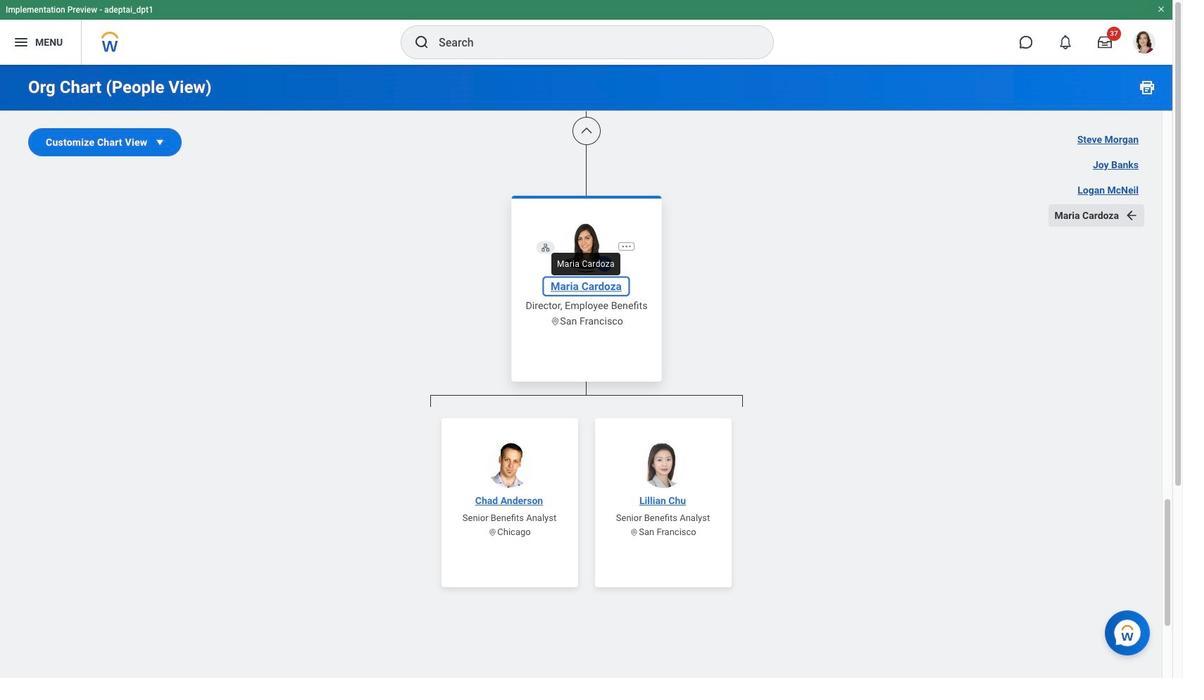 Task type: vqa. For each thing, say whether or not it's contained in the screenshot.
EXPORT TO WORKSHEETS image at the top's Export to Excel image
no



Task type: describe. For each thing, give the bounding box(es) containing it.
related actions image
[[621, 240, 632, 252]]

caret down image
[[153, 135, 167, 149]]

0 horizontal spatial location image
[[488, 528, 498, 537]]

Search Workday  search field
[[439, 27, 745, 58]]

arrow left image
[[1125, 209, 1139, 223]]

maria cardoza, maria cardoza, 2 direct reports element
[[430, 407, 743, 678]]

2 horizontal spatial location image
[[630, 528, 639, 537]]

inbox large image
[[1098, 35, 1112, 49]]

search image
[[414, 34, 430, 51]]



Task type: locate. For each thing, give the bounding box(es) containing it.
close environment banner image
[[1157, 5, 1166, 13]]

tooltip
[[549, 250, 623, 278]]

banner
[[0, 0, 1173, 65]]

location image
[[550, 316, 560, 326], [488, 528, 498, 537], [630, 528, 639, 537]]

1 horizontal spatial location image
[[550, 316, 560, 326]]

main content
[[0, 0, 1173, 678]]

notifications large image
[[1059, 35, 1073, 49]]

justify image
[[13, 34, 30, 51]]

chevron up image
[[579, 124, 593, 138]]

profile logan mcneil image
[[1133, 31, 1156, 56]]

print org chart image
[[1139, 79, 1156, 96]]

view team image
[[541, 242, 550, 252]]



